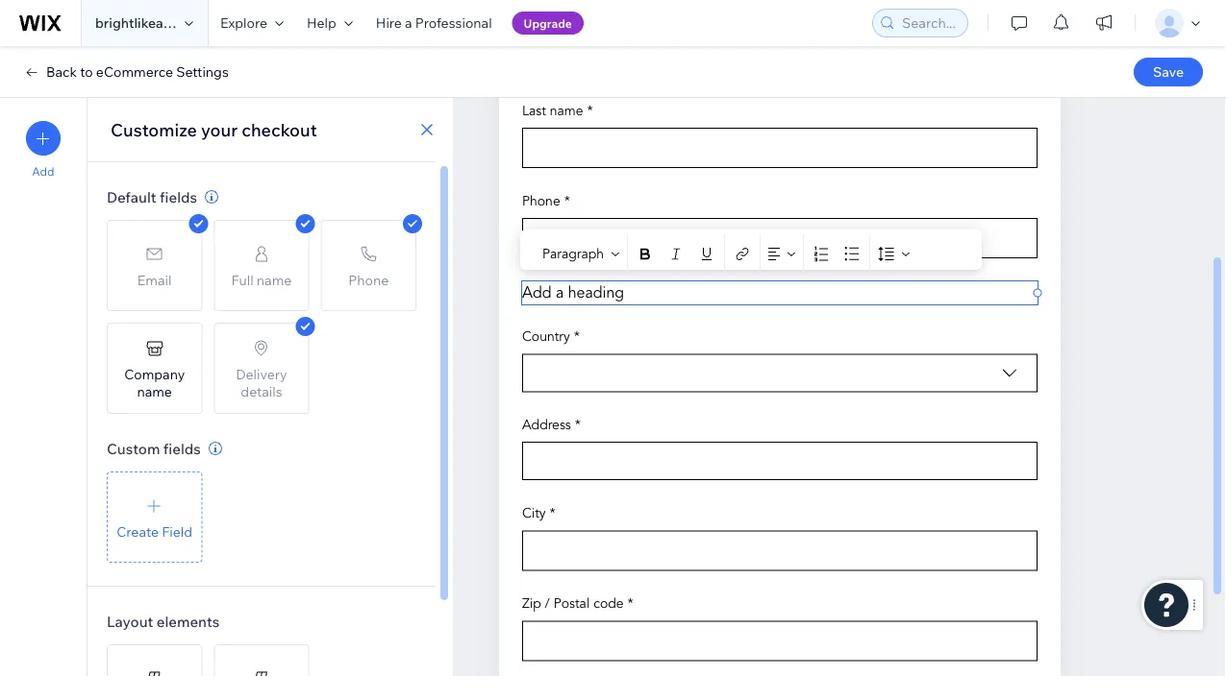 Task type: locate. For each thing, give the bounding box(es) containing it.
add for add
[[32, 164, 54, 179]]

0 vertical spatial add
[[32, 164, 54, 179]]

heading
[[568, 284, 624, 302]]

1 vertical spatial add
[[522, 284, 552, 302]]

a
[[405, 14, 412, 31], [556, 284, 564, 302]]

checkout
[[242, 119, 317, 140]]

hire a professional
[[376, 14, 492, 31]]

a inside hire a professional "link"
[[405, 14, 412, 31]]

default
[[107, 188, 156, 206]]

custom
[[107, 440, 160, 458]]

brightlikeadiamond
[[95, 14, 219, 31]]

0 horizontal spatial a
[[405, 14, 412, 31]]

name
[[137, 383, 172, 400]]

add inside button
[[32, 164, 54, 179]]

fields for default fields
[[160, 188, 197, 206]]

add a heading
[[522, 284, 624, 302]]

layout
[[107, 613, 153, 631]]

a left heading
[[556, 284, 564, 302]]

Search... field
[[896, 10, 962, 37]]

1 horizontal spatial a
[[556, 284, 564, 302]]

0 vertical spatial fields
[[160, 188, 197, 206]]

settings
[[176, 63, 229, 80]]

fields right default
[[160, 188, 197, 206]]

a right hire in the top of the page
[[405, 14, 412, 31]]

0 vertical spatial a
[[405, 14, 412, 31]]

back to ecommerce settings button
[[23, 63, 229, 81]]

0 horizontal spatial add
[[32, 164, 54, 179]]

layout elements
[[107, 613, 220, 631]]

back
[[46, 63, 77, 80]]

create field button
[[107, 472, 202, 564]]

upgrade button
[[512, 12, 584, 35]]

company
[[124, 366, 185, 383]]

help
[[307, 14, 336, 31]]

customize
[[111, 119, 197, 140]]

add
[[32, 164, 54, 179], [522, 284, 552, 302]]

fields right custom
[[163, 440, 201, 458]]

save
[[1153, 63, 1184, 80]]

elements
[[156, 613, 220, 631]]

field
[[162, 524, 192, 540]]

1 vertical spatial fields
[[163, 440, 201, 458]]

create field
[[117, 524, 192, 540]]

fields
[[160, 188, 197, 206], [163, 440, 201, 458]]

1 vertical spatial a
[[556, 284, 564, 302]]

1 horizontal spatial add
[[522, 284, 552, 302]]



Task type: describe. For each thing, give the bounding box(es) containing it.
save button
[[1134, 58, 1203, 87]]

fields for custom fields
[[163, 440, 201, 458]]

create
[[117, 524, 159, 540]]

default fields
[[107, 188, 197, 206]]

add button
[[26, 121, 61, 179]]

to
[[80, 63, 93, 80]]

explore
[[220, 14, 267, 31]]

upgrade
[[524, 16, 572, 30]]

hire
[[376, 14, 402, 31]]

ecommerce
[[96, 63, 173, 80]]

help button
[[295, 0, 364, 46]]

custom fields
[[107, 440, 201, 458]]

a for hire
[[405, 14, 412, 31]]

your
[[201, 119, 238, 140]]

a for add
[[556, 284, 564, 302]]

professional
[[415, 14, 492, 31]]

back to ecommerce settings
[[46, 63, 229, 80]]

hire a professional link
[[364, 0, 504, 46]]

company name
[[124, 366, 185, 400]]

add for add a heading
[[522, 284, 552, 302]]

paragraph
[[542, 246, 604, 263]]

customize your checkout
[[111, 119, 317, 140]]

paragraph button
[[539, 241, 623, 268]]



Task type: vqa. For each thing, say whether or not it's contained in the screenshot.
fields,
no



